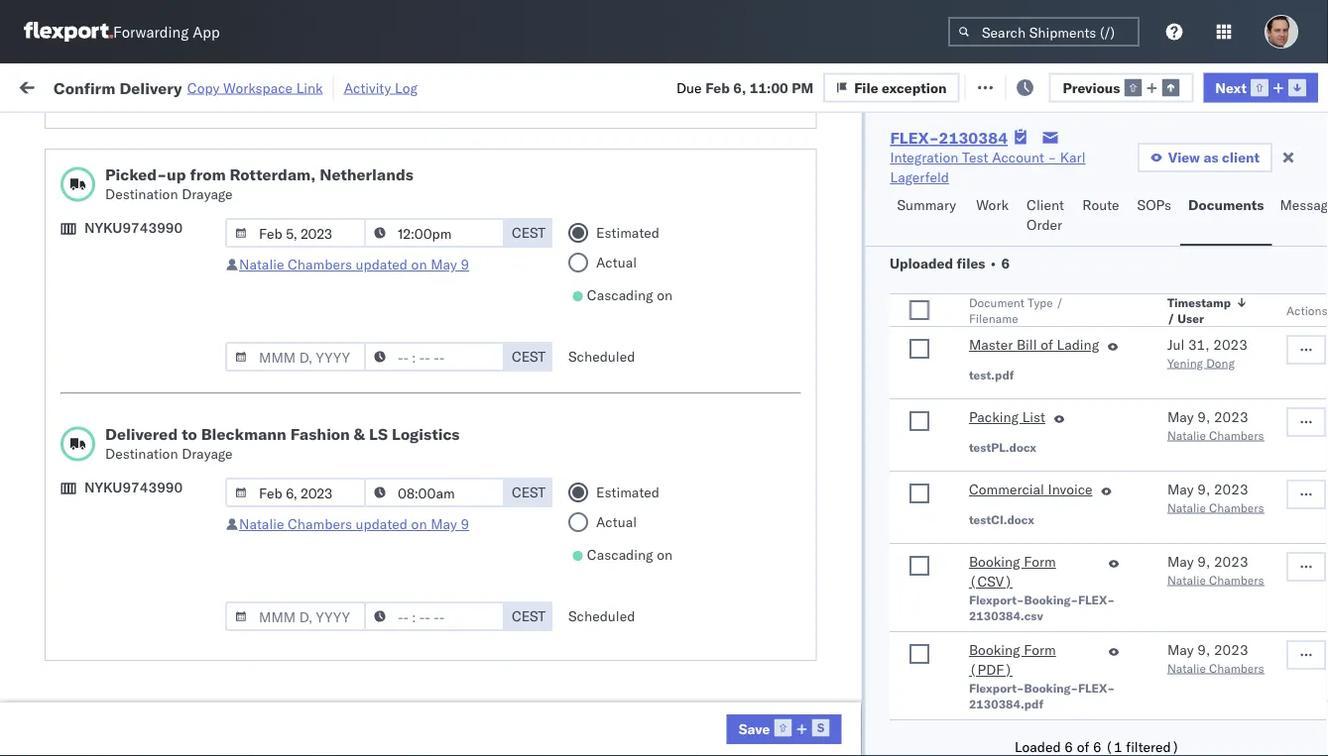 Task type: locate. For each thing, give the bounding box(es) containing it.
1 9, from the top
[[1197, 409, 1210, 427]]

24,
[[442, 635, 464, 653]]

dec left 23,
[[412, 592, 438, 609]]

0 vertical spatial flexport-
[[969, 593, 1024, 608]]

angeles, for 4th schedule pickup from los angeles, ca button
[[213, 494, 267, 511]]

pm
[[792, 79, 814, 96], [362, 243, 383, 260], [362, 330, 383, 347], [362, 374, 383, 391], [362, 417, 383, 435], [362, 461, 383, 478], [362, 504, 383, 522], [353, 592, 375, 609]]

actions down "message" button
[[1286, 304, 1327, 318]]

clearance for 12:00 am pdt, aug 19, 2022
[[154, 188, 217, 205]]

1 flexport demo consignee from the top
[[736, 199, 899, 216]]

1 upload customs clearance documents link from the top
[[46, 187, 282, 227]]

pst, down 11:00 pm pst, nov 8, 2022 at the left bottom
[[387, 504, 417, 522]]

from for first schedule pickup from los angeles, ca button from the bottom of the page
[[154, 668, 183, 686]]

clearance for 11:00 pm pst, nov 8, 2022
[[154, 450, 217, 467]]

0 vertical spatial cascading
[[587, 287, 653, 304]]

2 ceau7522281, from the top
[[1222, 286, 1324, 303]]

11:00 right 6,
[[750, 79, 788, 96]]

6 ceau7522281, from the top
[[1222, 460, 1324, 478]]

0 vertical spatial lagerfeld
[[890, 169, 949, 186]]

at
[[394, 77, 406, 94]]

0 vertical spatial am
[[362, 199, 384, 216]]

file
[[990, 77, 1015, 94], [854, 79, 879, 96]]

2 clearance from the top
[[154, 450, 217, 467]]

1 horizontal spatial message
[[1280, 196, 1328, 214]]

booking- inside flexport-booking-flex- 2130384.csv
[[1024, 593, 1078, 608]]

documents inside button
[[1189, 196, 1264, 214]]

drayage down up
[[182, 186, 233, 203]]

schedule delivery appointment link up delivered
[[46, 372, 244, 391]]

1 vertical spatial flexport
[[736, 679, 788, 696]]

dec for 23,
[[412, 592, 438, 609]]

0 vertical spatial cascading on
[[587, 287, 673, 304]]

1 vertical spatial /
[[1167, 312, 1174, 326]]

destination down delivered
[[105, 445, 178, 463]]

ceau7522281, for 1st schedule delivery appointment link from the top of the page
[[1222, 242, 1324, 259]]

mmm d, yyyy text field down 12:00
[[225, 218, 366, 248]]

documents for flexport demo consignee
[[46, 208, 117, 225]]

1 vertical spatial 11:00
[[319, 461, 358, 478]]

0 vertical spatial form
[[1024, 554, 1056, 571]]

1 vertical spatial estimated
[[596, 484, 660, 501]]

5 11:59 from the top
[[319, 504, 358, 522]]

1 destination from the top
[[105, 186, 178, 203]]

booking- for booking form (csv)
[[1024, 593, 1078, 608]]

client
[[1222, 149, 1260, 166]]

4 schedule pickup from los angeles, ca button from the top
[[46, 493, 282, 534]]

may for flexport-booking-flex- 2130384.pdf
[[1167, 642, 1194, 660]]

ocean fcl for schedule pickup from los angeles, ca link related to 1st schedule pickup from los angeles, ca button from the top
[[607, 286, 677, 304]]

drayage down to
[[182, 445, 233, 463]]

3 schedule delivery appointment link from the top
[[46, 546, 244, 566]]

lhuu7894563,
[[1222, 504, 1325, 521], [1222, 548, 1325, 565], [1222, 591, 1325, 609], [1222, 635, 1325, 652]]

karl down flexport-booking-flex- 2130384.pdf
[[1035, 723, 1061, 740]]

0 vertical spatial destination
[[105, 186, 178, 203]]

2 destination from the top
[[105, 445, 178, 463]]

flexport demo consignee for --
[[736, 199, 899, 216]]

2 vertical spatial mmm d, yyyy text field
[[225, 478, 366, 508]]

5 fcl from the top
[[651, 548, 677, 565]]

1 vertical spatial actual
[[596, 514, 637, 531]]

2 11:59 from the top
[[319, 330, 358, 347]]

file exception down 'search shipments (/)' text field
[[990, 77, 1083, 94]]

schedule delivery appointment up delivered
[[46, 373, 244, 390]]

ca for fourth schedule pickup from los angeles, ca button from the bottom of the page's schedule pickup from los angeles, ca link
[[46, 339, 64, 356]]

0 vertical spatial demo
[[792, 199, 828, 216]]

1 vertical spatial flexport-
[[969, 682, 1024, 696]]

-- : -- -- text field down logistics
[[364, 478, 505, 508]]

ceau7522281, for schedule pickup from los angeles, ca link related to 1st schedule pickup from los angeles, ca button from the top
[[1222, 286, 1324, 303]]

integration test account - karl lagerfeld down 2130384
[[890, 149, 1086, 186]]

flexport- up 2130384.pdf
[[969, 682, 1024, 696]]

natalie chambers updated on may 9 down 11:00 pm pst, nov 8, 2022 at the left bottom
[[239, 516, 469, 533]]

form for booking form (csv)
[[1024, 554, 1056, 571]]

2 : from the left
[[456, 123, 460, 138]]

documents down delivered
[[46, 470, 117, 487]]

pickup inside the "confirm pickup from los angeles, ca"
[[100, 581, 143, 598]]

0 vertical spatial customs
[[94, 188, 150, 205]]

schedule delivery appointment button down 'picked-'
[[46, 241, 244, 262]]

import
[[167, 77, 212, 94]]

documents down workitem
[[46, 208, 117, 225]]

0 vertical spatial upload customs clearance documents button
[[46, 187, 282, 229]]

pdt, for third schedule pickup from los angeles, ca button from the bottom of the page
[[387, 417, 418, 435]]

customs down delivered
[[94, 450, 150, 467]]

1 vertical spatial booking
[[969, 642, 1020, 660]]

0 vertical spatial /
[[1056, 296, 1063, 311]]

flexport for -
[[736, 199, 788, 216]]

2023 for commercial invoice
[[1214, 482, 1248, 499]]

karl left id
[[1060, 149, 1086, 166]]

lhuu7894563, for 6:00 am pst, dec 24, 2022
[[1222, 635, 1325, 652]]

upload for 11:00 pm pst, nov 8, 2022
[[46, 450, 91, 467]]

booking- for booking form (pdf)
[[1024, 682, 1078, 696]]

0 vertical spatial -- : -- -- text field
[[364, 218, 505, 248]]

3 h from the top
[[1328, 329, 1328, 347]]

updated down 11:00 pm pst, nov 8, 2022 at the left bottom
[[356, 516, 408, 533]]

natalie for flexport-booking-flex- 2130384.csv
[[1167, 573, 1206, 588]]

angeles, inside the "confirm pickup from los angeles, ca"
[[205, 581, 259, 598]]

2 11:59 pm pdt, nov 4, 2022 from the top
[[319, 330, 502, 347]]

booking- down booking form (pdf) link
[[1024, 682, 1078, 696]]

angeles, for fourth schedule pickup from los angeles, ca button from the bottom of the page
[[213, 319, 267, 336]]

dec for 24,
[[413, 635, 439, 653]]

los inside the "confirm pickup from los angeles, ca"
[[179, 581, 201, 598]]

upload
[[46, 188, 91, 205], [46, 450, 91, 467]]

los for first schedule pickup from los angeles, ca button from the bottom of the page
[[187, 668, 209, 686]]

route
[[1083, 196, 1120, 214]]

:
[[142, 123, 146, 138], [456, 123, 460, 138]]

1 : from the left
[[142, 123, 146, 138]]

nyku9743990 down delivered
[[84, 479, 183, 497]]

1 appointment from the top
[[162, 242, 244, 259]]

work
[[215, 77, 250, 94], [976, 196, 1009, 214]]

confirm down the "confirm pickup from los angeles, ca"
[[46, 634, 96, 652]]

2 vertical spatial schedule delivery appointment
[[46, 547, 244, 564]]

0 vertical spatial schedule delivery appointment button
[[46, 241, 244, 262]]

schedule delivery appointment down 'picked-'
[[46, 242, 244, 259]]

in
[[295, 123, 306, 138]]

1 resize handle column header from the left
[[284, 154, 308, 757]]

1 vertical spatial dec
[[412, 592, 438, 609]]

lagerfeld up summary at the right of the page
[[890, 169, 949, 186]]

scheduled for picked-up from rotterdam, netherlands
[[568, 348, 635, 366]]

/ left user
[[1167, 312, 1174, 326]]

11:59 for 1st schedule delivery appointment link from the top of the page
[[319, 243, 358, 260]]

5 h from the top
[[1328, 417, 1328, 434]]

1 vertical spatial schedule delivery appointment link
[[46, 372, 244, 391]]

4 ocean fcl from the top
[[607, 504, 677, 522]]

-- : -- -- text field for delivered to bleckmann fashion & ls logistics
[[364, 478, 505, 508]]

2 flexport demo consignee from the top
[[736, 679, 899, 696]]

0 vertical spatial natalie chambers updated on may 9
[[239, 256, 469, 273]]

1 cascading from the top
[[587, 287, 653, 304]]

0 vertical spatial message
[[266, 77, 321, 94]]

fcl for fourth schedule pickup from los angeles, ca button from the bottom of the page's schedule pickup from los angeles, ca link
[[651, 330, 677, 347]]

Search Work text field
[[662, 71, 878, 101]]

3 ceau7522281, h from the top
[[1222, 329, 1328, 347]]

account down 2130384.pdf
[[967, 723, 1019, 740]]

form
[[1024, 554, 1056, 571], [1024, 642, 1056, 660]]

booking up (csv)
[[969, 554, 1020, 571]]

demo left --
[[792, 199, 828, 216]]

appointment up confirm pickup from los angeles, ca link
[[162, 547, 244, 564]]

copy workspace link button
[[187, 79, 323, 96]]

on
[[485, 77, 501, 94], [411, 256, 427, 273], [657, 287, 673, 304], [411, 516, 427, 533], [657, 547, 673, 564]]

0 vertical spatial upload customs clearance documents link
[[46, 187, 282, 227]]

drayage inside the picked-up from rotterdam, netherlands destination drayage
[[182, 186, 233, 203]]

file exception up flex-2130384
[[854, 79, 947, 96]]

1 u from the top
[[1328, 504, 1328, 521]]

11:00
[[750, 79, 788, 96], [319, 461, 358, 478]]

schedule pickup from los angeles, ca for schedule pickup from los angeles, ca link for 4th schedule pickup from los angeles, ca button
[[46, 494, 267, 531]]

1 vertical spatial natalie chambers updated on may 9 button
[[239, 516, 469, 533]]

1 mmm d, yyyy text field from the top
[[225, 218, 366, 248]]

9 down 8,
[[461, 516, 469, 533]]

client order
[[1027, 196, 1064, 234]]

3 ca from the top
[[46, 426, 64, 443]]

actual
[[596, 254, 637, 271], [596, 514, 637, 531]]

9, for flexport-booking-flex- 2130384.csv
[[1197, 554, 1210, 571]]

documents for bosch ocean test
[[46, 470, 117, 487]]

dec left 24,
[[413, 635, 439, 653]]

2 schedule pickup from los angeles, ca link from the top
[[46, 318, 282, 358]]

1 vertical spatial upload customs clearance documents
[[46, 450, 217, 487]]

angeles, for third schedule pickup from los angeles, ca button from the bottom of the page
[[213, 406, 267, 424]]

1 vertical spatial upload customs clearance documents button
[[46, 449, 282, 491]]

4 1889466 from the top
[[1138, 635, 1198, 653]]

estimated
[[596, 224, 660, 242], [596, 484, 660, 501]]

natalie chambers updated on may 9 button for netherlands
[[239, 256, 469, 273]]

2 ca from the top
[[46, 339, 64, 356]]

1 vertical spatial cascading
[[587, 547, 653, 564]]

2 vertical spatial confirm
[[46, 634, 96, 652]]

previous
[[1063, 79, 1120, 96]]

fcl
[[651, 243, 677, 260], [651, 286, 677, 304], [651, 330, 677, 347], [651, 504, 677, 522], [651, 548, 677, 565], [651, 592, 677, 609], [651, 635, 677, 653]]

0 vertical spatial mmm d, yyyy text field
[[225, 218, 366, 248]]

activity log button
[[344, 75, 418, 100]]

flexport- inside flexport-booking-flex- 2130384.csv
[[969, 593, 1024, 608]]

updated down '12:00 am pdt, aug 19, 2022'
[[356, 256, 408, 273]]

schedule delivery appointment button for lhuu7894563, u
[[46, 546, 244, 568]]

2130384.pdf
[[969, 697, 1043, 712]]

1 fcl from the top
[[651, 243, 677, 260]]

fcl for schedule pickup from los angeles, ca link for 4th schedule pickup from los angeles, ca button
[[651, 504, 677, 522]]

1 vertical spatial demo
[[792, 679, 828, 696]]

h for 1st schedule pickup from los angeles, ca button from the top
[[1328, 286, 1328, 303]]

form down flexport-booking-flex- 2130384.csv
[[1024, 642, 1056, 660]]

1 vertical spatial am
[[353, 635, 376, 653]]

schedule delivery appointment button up delivered
[[46, 372, 244, 393]]

6:00 am pst, dec 24, 2022
[[319, 635, 502, 653]]

may 9, 2023 natalie chambers for testpl.docx
[[1167, 409, 1264, 443]]

1 schedule pickup from los angeles, ca button from the top
[[46, 274, 282, 316]]

estimated for picked-up from rotterdam, netherlands
[[596, 224, 660, 242]]

jul
[[1167, 337, 1184, 354]]

mmm d, yyyy text field up fashion
[[225, 342, 366, 372]]

schedule delivery appointment link up the "confirm pickup from los angeles, ca"
[[46, 546, 244, 566]]

1 vertical spatial mmm d, yyyy text field
[[225, 342, 366, 372]]

lhuu7894563, u
[[1222, 504, 1328, 521], [1222, 548, 1328, 565], [1222, 591, 1328, 609], [1222, 635, 1328, 652]]

bleckmann
[[201, 425, 287, 444]]

1 vertical spatial -- : -- -- text field
[[364, 602, 505, 632]]

upload customs clearance documents link down up
[[46, 187, 282, 227]]

1 vertical spatial -- : -- -- text field
[[364, 478, 505, 508]]

demo up save button
[[792, 679, 828, 696]]

0 vertical spatial actions
[[1269, 162, 1310, 177]]

file exception button
[[960, 71, 1096, 101], [960, 71, 1096, 101], [824, 73, 960, 102], [824, 73, 960, 102]]

message
[[266, 77, 321, 94], [1280, 196, 1328, 214]]

mmm d, yyyy text field down delivered to bleckmann fashion & ls logistics destination drayage
[[225, 478, 366, 508]]

2130384.csv
[[969, 609, 1043, 624]]

am right 6:00 on the left
[[353, 635, 376, 653]]

upload customs clearance documents down delivered
[[46, 450, 217, 487]]

documents down "numbers" on the right of the page
[[1189, 196, 1264, 214]]

booking- inside flexport-booking-flex- 2130384.pdf
[[1024, 682, 1078, 696]]

appointment up to
[[162, 373, 244, 390]]

3 schedule delivery appointment button from the top
[[46, 546, 244, 568]]

flex-2130387 button
[[1064, 718, 1202, 746], [1064, 718, 1202, 746]]

packing list link
[[969, 408, 1045, 432]]

invoice
[[1048, 482, 1092, 499]]

lagerfeld inside integration test account - karl lagerfeld link
[[890, 169, 949, 186]]

1 upload customs clearance documents from the top
[[46, 188, 217, 225]]

booking inside booking form (csv)
[[969, 554, 1020, 571]]

u for 6:00 am pst, dec 24, 2022
[[1328, 635, 1328, 652]]

-- : -- -- text field
[[364, 218, 505, 248], [364, 478, 505, 508]]

4 9, from the top
[[1197, 642, 1210, 660]]

1 h from the top
[[1328, 242, 1328, 259]]

1 horizontal spatial lagerfeld
[[1064, 723, 1123, 740]]

4, for fourth schedule pickup from los angeles, ca button from the bottom of the page's schedule pickup from los angeles, ca link
[[451, 330, 464, 347]]

1 11:59 from the top
[[319, 243, 358, 260]]

flex- inside flexport-booking-flex- 2130384.pdf
[[1078, 682, 1114, 696]]

2023 inside jul 31, 2023 yening dong
[[1213, 337, 1247, 354]]

lhuu7894563, u for 4:00 pm pst, dec 23, 2022
[[1222, 591, 1328, 609]]

8 resize handle column header from the left
[[1293, 154, 1316, 757]]

los for 4th schedule pickup from los angeles, ca button
[[187, 494, 209, 511]]

consignee up --
[[865, 162, 922, 177]]

demo for bookings
[[792, 679, 828, 696]]

1 vertical spatial updated
[[356, 516, 408, 533]]

0 horizontal spatial file
[[854, 79, 879, 96]]

2 estimated from the top
[[596, 484, 660, 501]]

cascading on for picked-up from rotterdam, netherlands
[[587, 287, 673, 304]]

flex-2130384
[[890, 128, 1008, 148]]

destination inside the picked-up from rotterdam, netherlands destination drayage
[[105, 186, 178, 203]]

integration down flex-2130384 link
[[890, 149, 959, 166]]

2 booking from the top
[[969, 642, 1020, 660]]

1 vertical spatial form
[[1024, 642, 1056, 660]]

cest
[[512, 224, 546, 242], [512, 348, 546, 366], [512, 484, 546, 501], [512, 608, 546, 626]]

1 vertical spatial appointment
[[162, 373, 244, 390]]

bosch ocean test
[[736, 243, 850, 260], [865, 243, 978, 260], [736, 286, 850, 304], [865, 286, 978, 304], [736, 330, 850, 347], [865, 330, 978, 347], [736, 374, 850, 391], [865, 374, 978, 391], [736, 417, 850, 435], [865, 417, 978, 435], [736, 461, 850, 478], [865, 461, 978, 478], [736, 504, 850, 522], [865, 504, 978, 522], [736, 548, 850, 565], [865, 548, 978, 565], [736, 592, 850, 609], [865, 592, 978, 609], [736, 635, 850, 653], [865, 635, 978, 653]]

2 demo from the top
[[792, 679, 828, 696]]

1 booking- from the top
[[1024, 593, 1078, 608]]

-- : -- -- text field for picked-up from rotterdam, netherlands
[[364, 218, 505, 248]]

confirm up by:
[[54, 78, 116, 97]]

cest for delivered to bleckmann fashion & ls logistics's -- : -- -- text box
[[512, 608, 546, 626]]

upload customs clearance documents link for 11:00
[[46, 449, 282, 489]]

schedule delivery appointment link down 'picked-'
[[46, 241, 244, 260]]

consignee up uploaded at right top
[[832, 199, 899, 216]]

1 horizontal spatial file
[[990, 77, 1015, 94]]

0 vertical spatial natalie chambers updated on may 9 button
[[239, 256, 469, 273]]

: for snoozed
[[456, 123, 460, 138]]

1 horizontal spatial work
[[976, 196, 1009, 214]]

MMM D, YYYY text field
[[225, 218, 366, 248], [225, 342, 366, 372], [225, 478, 366, 508]]

1 booking from the top
[[969, 554, 1020, 571]]

from inside the "confirm pickup from los angeles, ca"
[[146, 581, 175, 598]]

11:00 down fashion
[[319, 461, 358, 478]]

1 vertical spatial customs
[[94, 450, 150, 467]]

form inside booking form (pdf)
[[1024, 642, 1056, 660]]

master bill of lading link
[[969, 336, 1099, 360]]

booking- down booking form (csv) link
[[1024, 593, 1078, 608]]

3 schedule pickup from los angeles, ca link from the top
[[46, 405, 282, 445]]

my work
[[20, 72, 108, 99]]

angeles, for confirm pickup from los angeles, ca button
[[205, 581, 259, 598]]

0 vertical spatial estimated
[[596, 224, 660, 242]]

confirm delivery link
[[46, 633, 151, 653]]

2 flexport- from the top
[[969, 682, 1024, 696]]

document type / filename
[[969, 296, 1063, 326]]

schedule delivery appointment link
[[46, 241, 244, 260], [46, 372, 244, 391], [46, 546, 244, 566]]

0 vertical spatial flexport
[[736, 199, 788, 216]]

updated for netherlands
[[356, 256, 408, 273]]

angeles, for first schedule pickup from los angeles, ca button from the bottom of the page
[[213, 668, 267, 686]]

fashion
[[290, 425, 350, 444]]

4 cest from the top
[[512, 608, 546, 626]]

6 fcl from the top
[[651, 592, 677, 609]]

test
[[962, 149, 989, 166], [823, 243, 850, 260], [952, 243, 978, 260], [823, 286, 850, 304], [952, 286, 978, 304], [823, 330, 850, 347], [952, 330, 978, 347], [823, 374, 850, 391], [952, 374, 978, 391], [823, 417, 850, 435], [952, 417, 978, 435], [823, 461, 850, 478], [952, 461, 978, 478], [823, 504, 850, 522], [952, 504, 978, 522], [823, 548, 850, 565], [952, 548, 978, 565], [823, 592, 850, 609], [952, 592, 978, 609], [823, 635, 850, 653], [952, 635, 978, 653], [927, 679, 953, 696], [937, 723, 963, 740]]

nov for third schedule pickup from los angeles, ca button from the bottom of the page
[[422, 417, 447, 435]]

los for confirm pickup from los angeles, ca button
[[179, 581, 201, 598]]

am down netherlands
[[362, 199, 384, 216]]

1 upload from the top
[[46, 188, 91, 205]]

flexport-
[[969, 593, 1024, 608], [969, 682, 1024, 696]]

1 horizontal spatial 11:00
[[750, 79, 788, 96]]

0 horizontal spatial message
[[266, 77, 321, 94]]

integration down the bookings on the right bottom of page
[[865, 723, 934, 740]]

filename
[[969, 312, 1018, 326]]

form up flexport-booking-flex- 2130384.csv
[[1024, 554, 1056, 571]]

resize handle column header
[[284, 154, 308, 757], [504, 154, 528, 757], [573, 154, 597, 757], [702, 154, 726, 757], [831, 154, 855, 757], [1030, 154, 1054, 757], [1189, 154, 1212, 757], [1293, 154, 1316, 757]]

0 vertical spatial -- : -- -- text field
[[364, 342, 505, 372]]

my
[[20, 72, 51, 99]]

1 vertical spatial lagerfeld
[[1064, 723, 1123, 740]]

flexport demo consignee
[[736, 199, 899, 216], [736, 679, 899, 696]]

4, for 1st schedule delivery appointment link from the top of the page
[[451, 243, 464, 260]]

flexport- inside flexport-booking-flex- 2130384.pdf
[[969, 682, 1024, 696]]

1 lhuu7894563, u from the top
[[1222, 504, 1328, 521]]

batch action button
[[1187, 71, 1317, 101]]

9, for testci.docx
[[1197, 482, 1210, 499]]

ca inside the "confirm pickup from los angeles, ca"
[[46, 601, 64, 618]]

schedule pickup from los angeles, ca for schedule pickup from los angeles, ca link related to third schedule pickup from los angeles, ca button from the bottom of the page
[[46, 406, 267, 443]]

schedule delivery appointment button for ceau7522281, h
[[46, 372, 244, 393]]

ca for schedule pickup from los angeles, ca link related to 1st schedule pickup from los angeles, ca button from the top
[[46, 295, 64, 313]]

delivered
[[105, 425, 178, 444]]

message for message
[[1280, 196, 1328, 214]]

natalie chambers updated on may 9 down 12:00
[[239, 256, 469, 273]]

booking-
[[1024, 593, 1078, 608], [1024, 682, 1078, 696]]

customs
[[94, 188, 150, 205], [94, 450, 150, 467]]

work,
[[208, 123, 240, 138]]

4 4, from the top
[[451, 417, 464, 435]]

clearance down to
[[154, 450, 217, 467]]

upload customs clearance documents
[[46, 188, 217, 225], [46, 450, 217, 487]]

updated for &
[[356, 516, 408, 533]]

2 -- : -- -- text field from the top
[[364, 602, 505, 632]]

0 vertical spatial work
[[215, 77, 250, 94]]

1 flexport from the top
[[736, 199, 788, 216]]

natalie chambers updated on may 9 button down 12:00
[[239, 256, 469, 273]]

natalie chambers updated on may 9 button down 11:00 pm pst, nov 8, 2022 at the left bottom
[[239, 516, 469, 533]]

may 9, 2023 natalie chambers
[[1167, 409, 1264, 443], [1167, 482, 1264, 516], [1167, 554, 1264, 588], [1167, 642, 1264, 677]]

0 vertical spatial flexport demo consignee
[[736, 199, 899, 216]]

pdt,
[[388, 199, 419, 216], [387, 243, 418, 260], [387, 330, 418, 347], [387, 374, 418, 391], [387, 417, 418, 435]]

1 vertical spatial work
[[976, 196, 1009, 214]]

pst, down ls at the left bottom
[[387, 461, 417, 478]]

/ inside timestamp / user
[[1167, 312, 1174, 326]]

document type / filename button
[[965, 291, 1127, 327]]

3 fcl from the top
[[651, 330, 677, 347]]

2 ocean fcl from the top
[[607, 286, 677, 304]]

caiu7969337
[[1222, 198, 1315, 216]]

confirm inside the "confirm pickup from los angeles, ca"
[[46, 581, 96, 598]]

natalie chambers updated on may 9 for netherlands
[[239, 256, 469, 273]]

work inside button
[[215, 77, 250, 94]]

natalie for flexport-booking-flex- 2130384.pdf
[[1167, 662, 1206, 677]]

11:59 pm pdt, nov 4, 2022
[[319, 243, 502, 260], [319, 330, 502, 347], [319, 374, 502, 391], [319, 417, 502, 435]]

cascading on
[[587, 287, 673, 304], [587, 547, 673, 564]]

0 vertical spatial actual
[[596, 254, 637, 271]]

jul 31, 2023 yening dong
[[1167, 337, 1247, 371]]

4 schedule pickup from los angeles, ca from the top
[[46, 494, 267, 531]]

2 customs from the top
[[94, 450, 150, 467]]

1 vertical spatial drayage
[[182, 445, 233, 463]]

1 horizontal spatial /
[[1167, 312, 1174, 326]]

: left ready
[[142, 123, 146, 138]]

actions up caiu7969337
[[1269, 162, 1310, 177]]

schedule pickup from los angeles, ca button
[[46, 274, 282, 316], [46, 318, 282, 360], [46, 405, 282, 447], [46, 493, 282, 534], [46, 667, 282, 709]]

delivery up the "confirm pickup from los angeles, ca"
[[108, 547, 159, 564]]

activity log
[[344, 79, 418, 96]]

1 drayage from the top
[[182, 186, 233, 203]]

los for third schedule pickup from los angeles, ca button from the bottom of the page
[[187, 406, 209, 424]]

account down 2130384
[[992, 149, 1045, 166]]

clearance down up
[[154, 188, 217, 205]]

exception up flex-2130384
[[882, 79, 947, 96]]

4 lhuu7894563, from the top
[[1222, 635, 1325, 652]]

appointment down up
[[162, 242, 244, 259]]

1 cascading on from the top
[[587, 287, 673, 304]]

booking inside booking form (pdf)
[[969, 642, 1020, 660]]

0 horizontal spatial lagerfeld
[[890, 169, 949, 186]]

2 upload customs clearance documents button from the top
[[46, 449, 282, 491]]

6 resize handle column header from the left
[[1030, 154, 1054, 757]]

0 vertical spatial drayage
[[182, 186, 233, 203]]

1 4, from the top
[[451, 243, 464, 260]]

flex-1846748 button
[[1064, 238, 1202, 265], [1064, 238, 1202, 265], [1064, 281, 1202, 309], [1064, 281, 1202, 309], [1064, 325, 1202, 353], [1064, 325, 1202, 353], [1064, 369, 1202, 396], [1064, 369, 1202, 396], [1064, 412, 1202, 440], [1064, 412, 1202, 440], [1064, 456, 1202, 484], [1064, 456, 1202, 484]]

1 vertical spatial flexport demo consignee
[[736, 679, 899, 696]]

0 horizontal spatial /
[[1056, 296, 1063, 311]]

delivery down the "confirm pickup from los angeles, ca"
[[100, 634, 151, 652]]

6 h from the top
[[1328, 460, 1328, 478]]

exception down 'search shipments (/)' text field
[[1018, 77, 1083, 94]]

4 lhuu7894563, u from the top
[[1222, 635, 1328, 652]]

2 vertical spatial schedule delivery appointment link
[[46, 546, 244, 566]]

upload customs clearance documents button down delivered
[[46, 449, 282, 491]]

1 horizontal spatial :
[[456, 123, 460, 138]]

from inside the picked-up from rotterdam, netherlands destination drayage
[[190, 165, 226, 185]]

3 u from the top
[[1328, 591, 1328, 609]]

delivery down 'picked-'
[[108, 242, 159, 259]]

0 vertical spatial confirm
[[54, 78, 116, 97]]

form inside booking form (csv)
[[1024, 554, 1056, 571]]

1 form from the top
[[1024, 554, 1056, 571]]

-- : -- -- text field up 24,
[[364, 602, 505, 632]]

0 vertical spatial upload
[[46, 188, 91, 205]]

flexport- up 2130384.csv
[[969, 593, 1024, 608]]

None checkbox
[[909, 301, 929, 321], [909, 485, 929, 504], [909, 301, 929, 321], [909, 485, 929, 504]]

schedule delivery appointment up the "confirm pickup from los angeles, ca"
[[46, 547, 244, 564]]

9, for testpl.docx
[[1197, 409, 1210, 427]]

h for third schedule pickup from los angeles, ca button from the bottom of the page
[[1328, 417, 1328, 434]]

3 9, from the top
[[1197, 554, 1210, 571]]

upload customs clearance documents link down delivered
[[46, 449, 282, 489]]

5 ceau7522281, h from the top
[[1222, 417, 1328, 434]]

1 vertical spatial message
[[1280, 196, 1328, 214]]

message inside button
[[1280, 196, 1328, 214]]

2 natalie chambers updated on may 9 from the top
[[239, 516, 469, 533]]

ocean fcl for 1st schedule delivery appointment link from the top of the page
[[607, 243, 677, 260]]

batch action
[[1218, 77, 1304, 94]]

0 vertical spatial dec
[[420, 504, 447, 522]]

ocean fcl for fourth schedule pickup from los angeles, ca button from the bottom of the page's schedule pickup from los angeles, ca link
[[607, 330, 677, 347]]

2 1889466 from the top
[[1138, 548, 1198, 565]]

integration test account - karl lagerfeld down 2130384.pdf
[[865, 723, 1123, 740]]

schedule delivery appointment link for lhuu7894563, u
[[46, 546, 244, 566]]

confirm up confirm delivery
[[46, 581, 96, 598]]

ceau7522281,
[[1222, 242, 1324, 259], [1222, 286, 1324, 303], [1222, 329, 1324, 347], [1222, 373, 1324, 390], [1222, 417, 1324, 434], [1222, 460, 1324, 478]]

booking for (pdf)
[[969, 642, 1020, 660]]

-- : -- -- text field down aug
[[364, 218, 505, 248]]

1 -- : -- -- text field from the top
[[364, 342, 505, 372]]

6 ocean fcl from the top
[[607, 592, 677, 609]]

1 vertical spatial schedule delivery appointment
[[46, 373, 244, 390]]

mmm d, yyyy text field for rotterdam,
[[225, 218, 366, 248]]

0 vertical spatial scheduled
[[568, 348, 635, 366]]

2 h from the top
[[1328, 286, 1328, 303]]

message (0)
[[266, 77, 347, 94]]

pst, down the 4:00 pm pst, dec 23, 2022
[[379, 635, 410, 653]]

confirm for confirm pickup from los angeles, ca
[[46, 581, 96, 598]]

pst, up 6:00 am pst, dec 24, 2022
[[378, 592, 408, 609]]

delivery up ready
[[119, 78, 182, 97]]

lagerfeld down flexport-booking-flex- 2130384.pdf
[[1064, 723, 1123, 740]]

bosch
[[736, 243, 775, 260], [865, 243, 904, 260], [736, 286, 775, 304], [865, 286, 904, 304], [736, 330, 775, 347], [865, 330, 904, 347], [736, 374, 775, 391], [865, 374, 904, 391], [736, 417, 775, 435], [865, 417, 904, 435], [736, 461, 775, 478], [865, 461, 904, 478], [736, 504, 775, 522], [865, 504, 904, 522], [736, 548, 775, 565], [865, 548, 904, 565], [736, 592, 775, 609], [865, 592, 904, 609], [736, 635, 775, 653], [865, 635, 904, 653]]

0 vertical spatial 9
[[461, 256, 469, 273]]

1 vertical spatial scheduled
[[568, 608, 635, 626]]

5 schedule from the top
[[46, 406, 104, 424]]

container numbers button
[[1212, 150, 1321, 186]]

1 schedule delivery appointment from the top
[[46, 242, 244, 259]]

pst, for 11:59
[[387, 504, 417, 522]]

3 appointment from the top
[[162, 547, 244, 564]]

0 vertical spatial schedule delivery appointment
[[46, 242, 244, 259]]

0 horizontal spatial 11:00
[[319, 461, 358, 478]]

import work
[[167, 77, 250, 94]]

1 vertical spatial destination
[[105, 445, 178, 463]]

nyku9743990 down 'picked-'
[[84, 219, 183, 237]]

11:59 pm pdt, nov 4, 2022 for fourth schedule pickup from los angeles, ca button from the bottom of the page's schedule pickup from los angeles, ca link
[[319, 330, 502, 347]]

am
[[362, 199, 384, 216], [353, 635, 376, 653]]

booking up the (pdf)
[[969, 642, 1020, 660]]

2 schedule pickup from los angeles, ca from the top
[[46, 319, 267, 356]]

5 ca from the top
[[46, 601, 64, 618]]

1 natalie chambers updated on may 9 from the top
[[239, 256, 469, 273]]

cest for picked-up from rotterdam, netherlands's -- : -- -- text field
[[512, 224, 546, 242]]

2022 for 4th schedule pickup from los angeles, ca button
[[475, 504, 509, 522]]

1 scheduled from the top
[[568, 348, 635, 366]]

consignee up 2130384.pdf
[[957, 679, 1023, 696]]

12:00
[[319, 199, 358, 216]]

-- : -- -- text field
[[364, 342, 505, 372], [364, 602, 505, 632]]

11:59 pm pst, dec 13, 2022
[[319, 504, 509, 522]]

9 down 19,
[[461, 256, 469, 273]]

0 vertical spatial integration
[[890, 149, 959, 166]]

dec left 13,
[[420, 504, 447, 522]]

23,
[[441, 592, 463, 609]]

0 vertical spatial upload customs clearance documents
[[46, 188, 217, 225]]

upload customs clearance documents button
[[46, 187, 282, 229], [46, 449, 282, 491]]

sops
[[1138, 196, 1172, 214]]

upload customs clearance documents down 'picked-'
[[46, 188, 217, 225]]

1 schedule delivery appointment link from the top
[[46, 241, 244, 260]]

None checkbox
[[909, 340, 929, 360], [909, 412, 929, 432], [909, 557, 929, 577], [909, 645, 929, 665], [909, 340, 929, 360], [909, 412, 929, 432], [909, 557, 929, 577], [909, 645, 929, 665]]

4 schedule pickup from los angeles, ca link from the top
[[46, 493, 282, 532]]

pst,
[[387, 461, 417, 478], [387, 504, 417, 522], [378, 592, 408, 609], [379, 635, 410, 653]]

-- : -- -- text field up logistics
[[364, 342, 505, 372]]

due
[[677, 79, 702, 96]]

flexport- for (csv)
[[969, 593, 1024, 608]]

schedule pickup from los angeles, ca link for 4th schedule pickup from los angeles, ca button
[[46, 493, 282, 532]]

los
[[187, 275, 209, 293], [187, 319, 209, 336], [187, 406, 209, 424], [187, 494, 209, 511], [179, 581, 201, 598], [187, 668, 209, 686]]

Search Shipments (/) text field
[[948, 17, 1140, 47]]

2 nyku9743990 from the top
[[84, 479, 183, 497]]

clearance
[[154, 188, 217, 205], [154, 450, 217, 467]]

booking for (csv)
[[969, 554, 1020, 571]]

schedule delivery appointment for lhuu7894563,
[[46, 547, 244, 564]]

/ right the type
[[1056, 296, 1063, 311]]

aug
[[423, 199, 449, 216]]

2 vertical spatial dec
[[413, 635, 439, 653]]

0 vertical spatial nyku9743990
[[84, 219, 183, 237]]

customs down 'picked-'
[[94, 188, 150, 205]]

angeles,
[[213, 275, 267, 293], [213, 319, 267, 336], [213, 406, 267, 424], [213, 494, 267, 511], [205, 581, 259, 598], [213, 668, 267, 686]]

1 -- : -- -- text field from the top
[[364, 218, 505, 248]]

0 vertical spatial booking-
[[1024, 593, 1078, 608]]

1 vertical spatial clearance
[[154, 450, 217, 467]]

destination down 'picked-'
[[105, 186, 178, 203]]

1 vertical spatial natalie chambers updated on may 9
[[239, 516, 469, 533]]

0 vertical spatial karl
[[1060, 149, 1086, 166]]

2022 for confirm pickup from los angeles, ca button
[[466, 592, 501, 609]]

: left no
[[456, 123, 460, 138]]

1 vertical spatial booking-
[[1024, 682, 1078, 696]]

customs for 12:00 am pdt, aug 19, 2022
[[94, 188, 150, 205]]

snoozed
[[410, 123, 456, 138]]

upload customs clearance documents button down up
[[46, 187, 282, 229]]

5 ceau7522281, from the top
[[1222, 417, 1324, 434]]

schedule delivery appointment button up the "confirm pickup from los angeles, ca"
[[46, 546, 244, 568]]

1 ceau7522281, from the top
[[1222, 242, 1324, 259]]

1 vertical spatial cascading on
[[587, 547, 673, 564]]

schedule pickup from los angeles, ca link
[[46, 274, 282, 314], [46, 318, 282, 358], [46, 405, 282, 445], [46, 493, 282, 532], [46, 667, 282, 707]]

1 vertical spatial 9
[[461, 516, 469, 533]]



Task type: describe. For each thing, give the bounding box(es) containing it.
batch
[[1218, 77, 1257, 94]]

pst, for 11:00
[[387, 461, 417, 478]]

logistics
[[392, 425, 460, 444]]

commercial invoice link
[[969, 481, 1092, 504]]

4 1846748 from the top
[[1138, 374, 1198, 391]]

filtered by:
[[20, 122, 91, 139]]

actual for delivered to bleckmann fashion & ls logistics
[[596, 514, 637, 531]]

upload customs clearance documents for 12:00
[[46, 188, 217, 225]]

test.pdf
[[969, 368, 1014, 383]]

760 at risk
[[364, 77, 433, 94]]

picked-
[[105, 165, 167, 185]]

schedule delivery appointment link for ceau7522281, h
[[46, 372, 244, 391]]

summary
[[897, 196, 956, 214]]

gvcu5265864
[[1222, 722, 1320, 740]]

4 flex-1889466 from the top
[[1095, 635, 1198, 653]]

flexport. image
[[24, 22, 113, 42]]

pickup for 1st schedule pickup from los angeles, ca button from the top
[[108, 275, 151, 293]]

/ inside document type / filename
[[1056, 296, 1063, 311]]

confirm pickup from los angeles, ca button
[[46, 580, 282, 622]]

2 schedule from the top
[[46, 275, 104, 293]]

2023 for packing list
[[1214, 409, 1248, 427]]

2 u from the top
[[1328, 548, 1328, 565]]

client order button
[[1019, 188, 1075, 246]]

yening
[[1167, 356, 1203, 371]]

delivery up delivered
[[108, 373, 159, 390]]

1 vertical spatial karl
[[1035, 723, 1061, 740]]

ocean fcl for confirm pickup from los angeles, ca link
[[607, 592, 677, 609]]

ca for confirm pickup from los angeles, ca link
[[46, 601, 64, 618]]

dong
[[1206, 356, 1235, 371]]

work inside button
[[976, 196, 1009, 214]]

3 1846748 from the top
[[1138, 330, 1198, 347]]

upload customs clearance documents button for 11:00 pm pst, nov 8, 2022
[[46, 449, 282, 491]]

timestamp
[[1167, 296, 1231, 311]]

confirm for confirm delivery
[[46, 634, 96, 652]]

19,
[[453, 199, 474, 216]]

2 flex-1889466 from the top
[[1095, 548, 1198, 565]]

7 resize handle column header from the left
[[1189, 154, 1212, 757]]

confirm pickup from los angeles, ca link
[[46, 580, 282, 620]]

5 ocean fcl from the top
[[607, 548, 677, 565]]

up
[[167, 165, 186, 185]]

chambers for testci.docx
[[1209, 501, 1264, 516]]

work button
[[968, 188, 1019, 246]]

fcl for confirm pickup from los angeles, ca link
[[651, 592, 677, 609]]

1 ceau7522281, h from the top
[[1222, 242, 1328, 259]]

pst, for 6:00
[[379, 635, 410, 653]]

type
[[1027, 296, 1053, 311]]

5 1846748 from the top
[[1138, 417, 1198, 435]]

order
[[1027, 216, 1063, 234]]

ceau7522281, h for 1st schedule pickup from los angeles, ca button from the top
[[1222, 286, 1328, 303]]

view as client
[[1168, 149, 1260, 166]]

--
[[865, 199, 882, 216]]

pst, for 4:00
[[378, 592, 408, 609]]

chambers for flexport-booking-flex- 2130384.csv
[[1209, 573, 1264, 588]]

track
[[504, 77, 536, 94]]

1 1846748 from the top
[[1138, 243, 1198, 260]]

may 9, 2023 natalie chambers for flexport-booking-flex- 2130384.pdf
[[1167, 642, 1264, 677]]

4 ceau7522281, from the top
[[1222, 373, 1324, 390]]

lhuu7894563, u for 6:00 am pst, dec 24, 2022
[[1222, 635, 1328, 652]]

7 schedule from the top
[[46, 547, 104, 564]]

drayage inside delivered to bleckmann fashion & ls logistics destination drayage
[[182, 445, 233, 463]]

estimated for delivered to bleckmann fashion & ls logistics
[[596, 484, 660, 501]]

sops button
[[1130, 188, 1181, 246]]

workspace
[[223, 79, 293, 96]]

ceau7522281, h for 11:00 pm pst, nov 8, 2022 upload customs clearance documents button
[[1222, 460, 1328, 478]]

0 vertical spatial 11:00
[[750, 79, 788, 96]]

demo for -
[[792, 199, 828, 216]]

3 1889466 from the top
[[1138, 592, 1198, 609]]

actual for picked-up from rotterdam, netherlands
[[596, 254, 637, 271]]

ca for schedule pickup from los angeles, ca link for 4th schedule pickup from los angeles, ca button
[[46, 513, 64, 531]]

schedule pickup from los angeles, ca link for fourth schedule pickup from los angeles, ca button from the bottom of the page
[[46, 318, 282, 358]]

nov for fourth schedule pickup from los angeles, ca button from the bottom of the page
[[422, 330, 447, 347]]

of
[[1040, 337, 1053, 354]]

2 schedule pickup from los angeles, ca button from the top
[[46, 318, 282, 360]]

1893174
[[1138, 679, 1198, 696]]

ceau7522281, h for fourth schedule pickup from los angeles, ca button from the bottom of the page
[[1222, 329, 1328, 347]]

upload customs clearance documents for 11:00
[[46, 450, 217, 487]]

status : ready for work, blocked, in progress
[[107, 123, 359, 138]]

documents button
[[1181, 188, 1272, 246]]

0 horizontal spatial file exception
[[854, 79, 947, 96]]

copy
[[187, 79, 220, 96]]

6 flex-1846748 from the top
[[1095, 461, 1198, 478]]

customs for 11:00 pm pst, nov 8, 2022
[[94, 450, 150, 467]]

2 flex-1846748 from the top
[[1095, 286, 1198, 304]]

previous button
[[1049, 73, 1194, 102]]

-- : -- -- text field for delivered to bleckmann fashion & ls logistics
[[364, 602, 505, 632]]

dec for 13,
[[420, 504, 447, 522]]

1 vertical spatial integration
[[865, 723, 934, 740]]

11:59 pm pdt, nov 4, 2022 for 1st schedule delivery appointment link from the top of the page
[[319, 243, 502, 260]]

due feb 6, 11:00 pm
[[677, 79, 814, 96]]

760
[[364, 77, 390, 94]]

4:00 pm pst, dec 23, 2022
[[319, 592, 501, 609]]

2 mmm d, yyyy text field from the top
[[225, 342, 366, 372]]

forwarding app
[[113, 22, 220, 41]]

7 ocean fcl from the top
[[607, 635, 677, 653]]

nyku9743990 for delivered to bleckmann fashion & ls logistics
[[84, 479, 183, 497]]

flex
[[1064, 162, 1086, 177]]

integration test account - karl lagerfeld link
[[890, 148, 1138, 188]]

link
[[296, 79, 323, 96]]

upload for 12:00 am pdt, aug 19, 2022
[[46, 188, 91, 205]]

1 schedule from the top
[[46, 242, 104, 259]]

0 horizontal spatial exception
[[882, 79, 947, 96]]

from for 4th schedule pickup from los angeles, ca button
[[154, 494, 183, 511]]

message button
[[1272, 188, 1328, 246]]

5 schedule pickup from los angeles, ca button from the top
[[46, 667, 282, 709]]

from for confirm pickup from los angeles, ca button
[[146, 581, 175, 598]]

4 flex-1846748 from the top
[[1095, 374, 1198, 391]]

to
[[182, 425, 197, 444]]

may for testpl.docx
[[1167, 409, 1194, 427]]

ceau7522281, for fourth schedule pickup from los angeles, ca button from the bottom of the page's schedule pickup from los angeles, ca link
[[1222, 329, 1324, 347]]

nov for 11:00 pm pst, nov 8, 2022 upload customs clearance documents button
[[420, 461, 446, 478]]

master
[[969, 337, 1013, 354]]

flex- inside flexport-booking-flex- 2130384.csv
[[1078, 593, 1114, 608]]

form for booking form (pdf)
[[1024, 642, 1056, 660]]

MMM D, YYYY text field
[[225, 602, 366, 632]]

flexport- for (pdf)
[[969, 682, 1024, 696]]

4 ceau7522281, h from the top
[[1222, 373, 1328, 390]]

status
[[107, 123, 142, 138]]

11:59 for schedule pickup from los angeles, ca link related to third schedule pickup from los angeles, ca button from the bottom of the page
[[319, 417, 358, 435]]

feb
[[706, 79, 730, 96]]

31,
[[1188, 337, 1209, 354]]

6,
[[733, 79, 746, 96]]

rotterdam,
[[230, 165, 316, 185]]

nyku9743990 for picked-up from rotterdam, netherlands
[[84, 219, 183, 237]]

5 resize handle column header from the left
[[831, 154, 855, 757]]

4 schedule from the top
[[46, 373, 104, 390]]

from for fourth schedule pickup from los angeles, ca button from the bottom of the page
[[154, 319, 183, 336]]

commercial
[[969, 482, 1044, 499]]

0 vertical spatial integration test account - karl lagerfeld
[[890, 149, 1086, 186]]

1 vertical spatial account
[[967, 723, 1019, 740]]

1 1889466 from the top
[[1138, 504, 1198, 522]]

fcl for 1st schedule delivery appointment link from the top of the page
[[651, 243, 677, 260]]

4 h from the top
[[1328, 373, 1328, 390]]

may for flexport-booking-flex- 2130384.csv
[[1167, 554, 1194, 571]]

schedule pickup from los angeles, ca for schedule pickup from los angeles, ca link related to 1st schedule pickup from los angeles, ca button from the top
[[46, 275, 267, 313]]

ca for schedule pickup from los angeles, ca link for first schedule pickup from los angeles, ca button from the bottom of the page
[[46, 688, 64, 705]]

3 flex-1889466 from the top
[[1095, 592, 1198, 609]]

may for testci.docx
[[1167, 482, 1194, 499]]

h for 11:00 pm pst, nov 8, 2022 upload customs clearance documents button
[[1328, 460, 1328, 478]]

: for status
[[142, 123, 146, 138]]

2 lhuu7894563, u from the top
[[1222, 548, 1328, 565]]

1 vertical spatial integration test account - karl lagerfeld
[[865, 723, 1123, 740]]

destination inside delivered to bleckmann fashion & ls logistics destination drayage
[[105, 445, 178, 463]]

pickup for first schedule pickup from los angeles, ca button from the bottom of the page
[[108, 668, 151, 686]]

packing list
[[969, 409, 1045, 427]]

flex id button
[[1054, 158, 1192, 178]]

bookings
[[865, 679, 923, 696]]

3 11:59 pm pdt, nov 4, 2022 from the top
[[319, 374, 502, 391]]

7 fcl from the top
[[651, 635, 677, 653]]

1 horizontal spatial file exception
[[990, 77, 1083, 94]]

1 vertical spatial actions
[[1286, 304, 1327, 318]]

3 flex-1846748 from the top
[[1095, 330, 1198, 347]]

workitem button
[[12, 158, 288, 178]]

chambers for testpl.docx
[[1209, 429, 1264, 443]]

2130387
[[1138, 723, 1198, 740]]

deadline button
[[310, 158, 508, 178]]

uploaded files ∙ 6
[[889, 255, 1010, 273]]

&
[[354, 425, 365, 444]]

2 lhuu7894563, from the top
[[1222, 548, 1325, 565]]

id
[[1089, 162, 1101, 177]]

consignee inside button
[[865, 162, 922, 177]]

commercial invoice
[[969, 482, 1092, 499]]

save
[[739, 721, 770, 738]]

1 flex-1846748 from the top
[[1095, 243, 1198, 260]]

ceau7522281, h for third schedule pickup from los angeles, ca button from the bottom of the page
[[1222, 417, 1328, 434]]

4 resize handle column header from the left
[[702, 154, 726, 757]]

schedule pickup from los angeles, ca for schedule pickup from los angeles, ca link for first schedule pickup from los angeles, ca button from the bottom of the page
[[46, 668, 267, 705]]

bill
[[1016, 337, 1037, 354]]

13,
[[450, 504, 471, 522]]

8 schedule from the top
[[46, 668, 104, 686]]

2 resize handle column header from the left
[[504, 154, 528, 757]]

natalie chambers updated on may 9 button for &
[[239, 516, 469, 533]]

3 schedule from the top
[[46, 319, 104, 336]]

4:00
[[319, 592, 350, 609]]

cascading for delivered to bleckmann fashion & ls logistics
[[587, 547, 653, 564]]

next
[[1216, 79, 1247, 96]]

schedule pickup from los angeles, ca link for third schedule pickup from los angeles, ca button from the bottom of the page
[[46, 405, 282, 445]]

6 schedule from the top
[[46, 494, 104, 511]]

confirm delivery button
[[46, 633, 151, 655]]

(0)
[[321, 77, 347, 94]]

h for fourth schedule pickup from los angeles, ca button from the bottom of the page
[[1328, 329, 1328, 347]]

route button
[[1075, 188, 1130, 246]]

(pdf)
[[969, 662, 1012, 680]]

blocked,
[[243, 123, 293, 138]]

0 vertical spatial account
[[992, 149, 1045, 166]]

2022 for 11:00 pm pst, nov 8, 2022 upload customs clearance documents button
[[466, 461, 501, 478]]

2 1846748 from the top
[[1138, 286, 1198, 304]]

3 schedule pickup from los angeles, ca button from the top
[[46, 405, 282, 447]]

mmm d, yyyy text field for fashion
[[225, 478, 366, 508]]

9 for picked-up from rotterdam, netherlands
[[461, 256, 469, 273]]

progress
[[309, 123, 359, 138]]

client
[[1027, 196, 1064, 214]]

msdu7304509
[[1222, 679, 1323, 696]]

delivery inside button
[[100, 634, 151, 652]]

5 flex-1846748 from the top
[[1095, 417, 1198, 435]]

6 1846748 from the top
[[1138, 461, 1198, 478]]

deadline
[[319, 162, 367, 177]]

list
[[1022, 409, 1045, 427]]

1 schedule delivery appointment button from the top
[[46, 241, 244, 262]]

u for 4:00 pm pst, dec 23, 2022
[[1328, 591, 1328, 609]]

ca for schedule pickup from los angeles, ca link related to third schedule pickup from los angeles, ca button from the bottom of the page
[[46, 426, 64, 443]]

3 4, from the top
[[451, 374, 464, 391]]

cascading on for delivered to bleckmann fashion & ls logistics
[[587, 547, 673, 564]]

lading
[[1056, 337, 1099, 354]]

flexport demo consignee for bookings test consignee
[[736, 679, 899, 696]]

schedule delivery appointment for ceau7522281,
[[46, 373, 244, 390]]

flex-2130384 link
[[890, 128, 1008, 148]]

3 resize handle column header from the left
[[573, 154, 597, 757]]

picked-up from rotterdam, netherlands destination drayage
[[105, 165, 414, 203]]

ceau7522281, for schedule pickup from los angeles, ca link related to third schedule pickup from los angeles, ca button from the bottom of the page
[[1222, 417, 1324, 434]]

next button
[[1204, 73, 1318, 102]]

consignee up save button
[[832, 679, 899, 696]]

confirm delivery copy workspace link
[[54, 78, 323, 97]]

9 for delivered to bleckmann fashion & ls logistics
[[461, 516, 469, 533]]

lhuu7894563, u for 11:59 pm pst, dec 13, 2022
[[1222, 504, 1328, 521]]

1 horizontal spatial exception
[[1018, 77, 1083, 94]]

1 flex-1889466 from the top
[[1095, 504, 1198, 522]]

3 11:59 from the top
[[319, 374, 358, 391]]

delivered to bleckmann fashion & ls logistics destination drayage
[[105, 425, 460, 463]]

12:00 am pdt, aug 19, 2022
[[319, 199, 512, 216]]

view
[[1168, 149, 1200, 166]]

workitem
[[22, 162, 74, 177]]

booking form (pdf)
[[969, 642, 1056, 680]]

upload customs clearance documents button for 12:00 am pdt, aug 19, 2022
[[46, 187, 282, 229]]

scheduled for delivered to bleckmann fashion & ls logistics
[[568, 608, 635, 626]]

forwarding app link
[[24, 22, 220, 42]]

angeles, for 1st schedule pickup from los angeles, ca button from the top
[[213, 275, 267, 293]]

ceau7522281, for upload customs clearance documents "link" for 11:00
[[1222, 460, 1324, 478]]

timestamp / user button
[[1163, 291, 1246, 327]]

los for fourth schedule pickup from los angeles, ca button from the bottom of the page
[[187, 319, 209, 336]]

files
[[956, 255, 985, 273]]

flexport-booking-flex- 2130384.pdf
[[969, 682, 1114, 712]]



Task type: vqa. For each thing, say whether or not it's contained in the screenshot.
second The 2:00 from the bottom of the page
no



